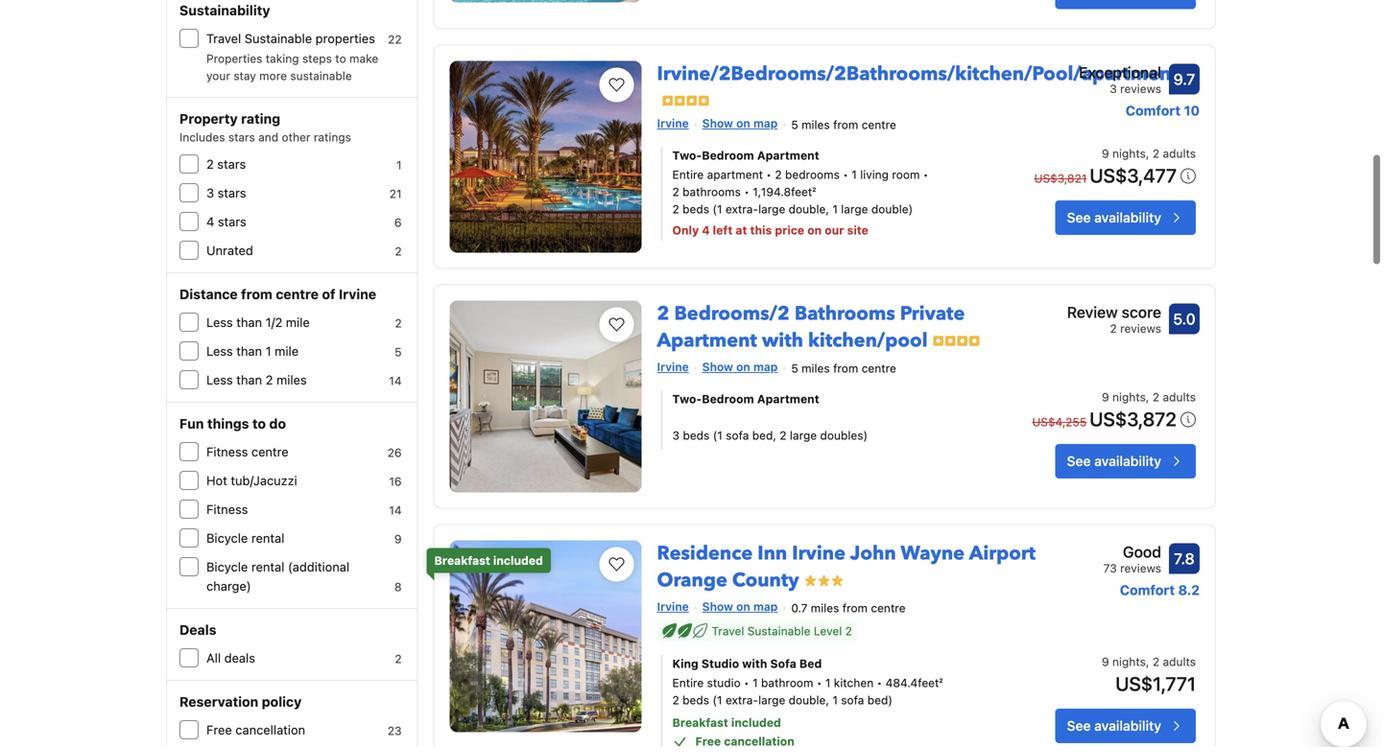 Task type: vqa. For each thing, say whether or not it's contained in the screenshot.
double, in the Two-Bedroom Apartment Entire apartment • 2 bedrooms • 1 living room • 2 bathrooms • 1,194.8feet² 2 beds (1 extra-large double, 1 large double) Only 4 left at this price on our site
yes



Task type: locate. For each thing, give the bounding box(es) containing it.
1 vertical spatial fitness
[[206, 502, 248, 517]]

large down 1,194.8feet²
[[758, 203, 785, 216]]

(1 down studio
[[713, 694, 722, 707]]

9 nights , 2 adults us$1,771
[[1102, 656, 1196, 695]]

included
[[493, 555, 543, 568], [731, 717, 781, 730]]

sustainable for level
[[748, 625, 811, 638]]

2 9 nights , 2 adults from the top
[[1102, 391, 1196, 404]]

see availability link
[[1055, 201, 1196, 235], [1055, 444, 1196, 479], [1055, 709, 1196, 744]]

9 up 8 at bottom left
[[394, 533, 402, 546]]

4 down '3 stars'
[[206, 215, 214, 229]]

9 nights , 2 adults
[[1102, 147, 1196, 160], [1102, 391, 1196, 404]]

2 horizontal spatial 3
[[1110, 82, 1117, 96]]

, for 2 bedrooms/2 bathrooms private apartment with kitchen/pool
[[1146, 391, 1149, 404]]

3 inside exceptional 3 reviews
[[1110, 82, 1117, 96]]

9 down 73
[[1102, 656, 1109, 669]]

nights up us$3,477
[[1113, 147, 1146, 160]]

map for irvine/2bedrooms/2bathrooms/kitchen/pool/apartment
[[753, 117, 778, 130]]

5
[[791, 118, 798, 132], [395, 346, 402, 359], [791, 362, 798, 375]]

0 vertical spatial 5 miles from centre
[[791, 118, 896, 132]]

us$4,255
[[1032, 416, 1087, 429]]

0 vertical spatial two-
[[672, 149, 702, 162]]

0 vertical spatial (1
[[713, 203, 722, 216]]

1 show on map from the top
[[702, 117, 778, 130]]

2 than from the top
[[236, 344, 262, 359]]

1 rental from the top
[[251, 531, 284, 546]]

2 show on map from the top
[[702, 361, 778, 374]]

2 two- from the top
[[672, 393, 702, 406]]

bicycle for bicycle rental
[[206, 531, 248, 546]]

two-bedroom apartment link for 2 bedrooms/2 bathrooms private apartment with kitchen/pool
[[672, 391, 997, 408]]

1 vertical spatial ,
[[1146, 391, 1149, 404]]

1 vertical spatial see
[[1067, 454, 1091, 469]]

rental inside 'bicycle rental (additional charge)'
[[251, 560, 284, 574]]

travel sustainable level 2
[[712, 625, 852, 638]]

• down king studio with sofa bed
[[744, 677, 749, 690]]

1 than from the top
[[236, 315, 262, 330]]

3 see availability from the top
[[1067, 718, 1161, 734]]

two-bedroom apartment link
[[672, 147, 997, 164], [672, 391, 997, 408]]

deals
[[224, 651, 255, 666]]

3 show from the top
[[702, 601, 733, 614]]

sofa inside entire studio • 1 bathroom • 1 kitchen • 484.4feet² 2 beds (1 extra-large double, 1 sofa bed) breakfast included
[[841, 694, 864, 707]]

adults for 2 bedrooms/2 bathrooms private apartment with kitchen/pool
[[1163, 391, 1196, 404]]

2 less from the top
[[206, 344, 233, 359]]

less down less than 1 mile
[[206, 373, 233, 387]]

1 horizontal spatial travel
[[712, 625, 744, 638]]

2 map from the top
[[753, 361, 778, 374]]

reviews down exceptional
[[1120, 82, 1161, 96]]

included inside entire studio • 1 bathroom • 1 kitchen • 484.4feet² 2 beds (1 extra-large double, 1 sofa bed) breakfast included
[[731, 717, 781, 730]]

show down "orange"
[[702, 601, 733, 614]]

0 vertical spatial beds
[[683, 203, 709, 216]]

irvine right inn
[[792, 541, 846, 567]]

0 vertical spatial travel
[[206, 31, 241, 46]]

travel up studio
[[712, 625, 744, 638]]

, inside 9 nights , 2 adults us$1,771
[[1146, 656, 1149, 669]]

0 vertical spatial show
[[702, 117, 733, 130]]

2 inside 9 nights , 2 adults us$1,771
[[1153, 656, 1160, 669]]

0 vertical spatial fitness
[[206, 445, 248, 459]]

show on map up apartment at the top
[[702, 117, 778, 130]]

8.2
[[1178, 583, 1200, 599]]

double, inside entire studio • 1 bathroom • 1 kitchen • 484.4feet² 2 beds (1 extra-large double, 1 sofa bed) breakfast included
[[789, 694, 829, 707]]

1 availability from the top
[[1094, 210, 1161, 226]]

1 vertical spatial two-
[[672, 393, 702, 406]]

4 inside two-bedroom apartment entire apartment • 2 bedrooms • 1 living room • 2 bathrooms • 1,194.8feet² 2 beds (1 extra-large double, 1 large double) only 4 left at this price on our site
[[702, 224, 710, 237]]

2 double, from the top
[[789, 694, 829, 707]]

3 show on map from the top
[[702, 601, 778, 614]]

1 see availability link from the top
[[1055, 201, 1196, 235]]

apartment
[[757, 149, 819, 162], [657, 328, 757, 354], [757, 393, 819, 406]]

your
[[206, 69, 230, 83]]

1 vertical spatial show on map
[[702, 361, 778, 374]]

irvine for 2 bedrooms/2 bathrooms private apartment with kitchen/pool
[[657, 361, 689, 374]]

beds down "two-bedroom apartment" on the bottom of the page
[[683, 429, 710, 443]]

fitness down hot
[[206, 502, 248, 517]]

1 vertical spatial show
[[702, 361, 733, 374]]

2 reviews from the top
[[1120, 322, 1161, 336]]

9 up us$3,477
[[1102, 147, 1109, 160]]

with
[[762, 328, 803, 354], [742, 658, 767, 671]]

2 vertical spatial 5
[[791, 362, 798, 375]]

see availability down "us$3,872" at the bottom right of page
[[1067, 454, 1161, 469]]

2 bedrooms/2 bathrooms private apartment with kitchen/pool image
[[450, 301, 642, 493]]

1 vertical spatial two-bedroom apartment link
[[672, 391, 997, 408]]

0 vertical spatial to
[[335, 52, 346, 65]]

1 fitness from the top
[[206, 445, 248, 459]]

extra- inside two-bedroom apartment entire apartment • 2 bedrooms • 1 living room • 2 bathrooms • 1,194.8feet² 2 beds (1 extra-large double, 1 large double) only 4 left at this price on our site
[[726, 203, 758, 216]]

2 vertical spatial show
[[702, 601, 733, 614]]

bicycle inside 'bicycle rental (additional charge)'
[[206, 560, 248, 574]]

2 vertical spatial nights
[[1113, 656, 1146, 669]]

1 two-bedroom apartment link from the top
[[672, 147, 997, 164]]

0 horizontal spatial sustainable
[[245, 31, 312, 46]]

2 show from the top
[[702, 361, 733, 374]]

living
[[860, 168, 889, 181]]

2 see availability link from the top
[[1055, 444, 1196, 479]]

1 vertical spatial extra-
[[726, 694, 758, 707]]

us$3,872
[[1090, 408, 1177, 431]]

2 inside the 2 bedrooms/2 bathrooms private apartment with kitchen/pool
[[657, 301, 669, 327]]

2 see from the top
[[1067, 454, 1091, 469]]

show on map for residence inn irvine john wayne airport orange county
[[702, 601, 778, 614]]

3 see from the top
[[1067, 718, 1091, 734]]

to down properties
[[335, 52, 346, 65]]

0 horizontal spatial travel
[[206, 31, 241, 46]]

with down bedrooms/2
[[762, 328, 803, 354]]

1 vertical spatial reviews
[[1120, 322, 1161, 336]]

(additional
[[288, 560, 349, 574]]

two- for two-bedroom apartment
[[672, 393, 702, 406]]

adults down the 10
[[1163, 147, 1196, 160]]

travel
[[206, 31, 241, 46], [712, 625, 744, 638]]

3 nights from the top
[[1113, 656, 1146, 669]]

on up apartment at the top
[[736, 117, 750, 130]]

0 vertical spatial 5
[[791, 118, 798, 132]]

show up "two-bedroom apartment" on the bottom of the page
[[702, 361, 733, 374]]

0 vertical spatial breakfast
[[434, 555, 490, 568]]

1 beds from the top
[[683, 203, 709, 216]]

2 two-bedroom apartment link from the top
[[672, 391, 997, 408]]

sofa down kitchen
[[841, 694, 864, 707]]

3 (1 from the top
[[713, 694, 722, 707]]

on down 'county'
[[736, 601, 750, 614]]

0 vertical spatial extra-
[[726, 203, 758, 216]]

reviews inside good 73 reviews
[[1120, 562, 1161, 576]]

9 nights , 2 adults for 2 bedrooms/2 bathrooms private apartment with kitchen/pool
[[1102, 391, 1196, 404]]

than down less than 1 mile
[[236, 373, 262, 387]]

site
[[847, 224, 869, 237]]

9 up "us$3,872" at the bottom right of page
[[1102, 391, 1109, 404]]

0 vertical spatial map
[[753, 117, 778, 130]]

extra-
[[726, 203, 758, 216], [726, 694, 758, 707]]

map up "two-bedroom apartment" on the bottom of the page
[[753, 361, 778, 374]]

1 vertical spatial sustainable
[[748, 625, 811, 638]]

irvine down "orange"
[[657, 601, 689, 614]]

than left 1/2
[[236, 315, 262, 330]]

2 vertical spatial adults
[[1163, 656, 1196, 669]]

1 bedroom from the top
[[702, 149, 754, 162]]

1 14 from the top
[[389, 374, 402, 388]]

reviews for irvine/2bedrooms/2bathrooms/kitchen/pool/apartment
[[1120, 82, 1161, 96]]

breakfast inside entire studio • 1 bathroom • 1 kitchen • 484.4feet² 2 beds (1 extra-large double, 1 sofa bed) breakfast included
[[672, 717, 728, 730]]

0 vertical spatial reviews
[[1120, 82, 1161, 96]]

1 nights from the top
[[1113, 147, 1146, 160]]

map for 2 bedrooms/2 bathrooms private apartment with kitchen/pool
[[753, 361, 778, 374]]

0 vertical spatial nights
[[1113, 147, 1146, 160]]

3 reviews from the top
[[1120, 562, 1161, 576]]

0 vertical spatial 3
[[1110, 82, 1117, 96]]

0 vertical spatial ,
[[1146, 147, 1149, 160]]

1 (1 from the top
[[713, 203, 722, 216]]

1 vertical spatial less
[[206, 344, 233, 359]]

3 adults from the top
[[1163, 656, 1196, 669]]

4 left left
[[702, 224, 710, 237]]

0 horizontal spatial sofa
[[726, 429, 749, 443]]

centre for residence inn irvine john wayne airport orange county
[[871, 602, 906, 615]]

2 entire from the top
[[672, 677, 704, 690]]

14 for fun things to do
[[389, 504, 402, 517]]

fun
[[179, 416, 204, 432]]

show up apartment at the top
[[702, 117, 733, 130]]

1 horizontal spatial 4
[[702, 224, 710, 237]]

on up "two-bedroom apartment" on the bottom of the page
[[736, 361, 750, 374]]

apartment down bedrooms/2
[[657, 328, 757, 354]]

apartment up 3 beds (1 sofa bed, 2 large doubles)
[[757, 393, 819, 406]]

apartment for two-bedroom apartment entire apartment • 2 bedrooms • 1 living room • 2 bathrooms • 1,194.8feet² 2 beds (1 extra-large double, 1 large double) only 4 left at this price on our site
[[757, 149, 819, 162]]

king studio with sofa bed link
[[672, 656, 997, 673]]

1 see from the top
[[1067, 210, 1091, 226]]

1 vertical spatial 5 miles from centre
[[791, 362, 896, 375]]

0 vertical spatial mile
[[286, 315, 310, 330]]

fitness for fitness
[[206, 502, 248, 517]]

73
[[1103, 562, 1117, 576]]

stars for 4 stars
[[218, 215, 246, 229]]

reviews down score
[[1120, 322, 1161, 336]]

1 less from the top
[[206, 315, 233, 330]]

hot
[[206, 474, 227, 488]]

distance
[[179, 287, 238, 302]]

stars up '3 stars'
[[217, 157, 246, 171]]

exceptional 3 reviews
[[1079, 64, 1161, 96]]

2 bedroom from the top
[[702, 393, 754, 406]]

two- inside two-bedroom apartment entire apartment • 2 bedrooms • 1 living room • 2 bathrooms • 1,194.8feet² 2 beds (1 extra-large double, 1 large double) only 4 left at this price on our site
[[672, 149, 702, 162]]

on for residence inn irvine john wayne airport orange county
[[736, 601, 750, 614]]

centre for 2 bedrooms/2 bathrooms private apartment with kitchen/pool
[[862, 362, 896, 375]]

fitness for fitness centre
[[206, 445, 248, 459]]

good element
[[1103, 541, 1161, 564]]

bedroom up bed,
[[702, 393, 754, 406]]

1 vertical spatial travel
[[712, 625, 744, 638]]

2 14 from the top
[[389, 504, 402, 517]]

miles up level
[[811, 602, 839, 615]]

14 down 16
[[389, 504, 402, 517]]

1 up our
[[833, 203, 838, 216]]

sustainable up taking
[[245, 31, 312, 46]]

bedroom inside two-bedroom apartment entire apartment • 2 bedrooms • 1 living room • 2 bathrooms • 1,194.8feet² 2 beds (1 extra-large double, 1 large double) only 4 left at this price on our site
[[702, 149, 754, 162]]

(1 down bathrooms
[[713, 203, 722, 216]]

rental for bicycle rental
[[251, 531, 284, 546]]

bedroom for two-bedroom apartment entire apartment • 2 bedrooms • 1 living room • 2 bathrooms • 1,194.8feet² 2 beds (1 extra-large double, 1 large double) only 4 left at this price on our site
[[702, 149, 754, 162]]

0 vertical spatial availability
[[1094, 210, 1161, 226]]

3 than from the top
[[236, 373, 262, 387]]

apartment inside two-bedroom apartment entire apartment • 2 bedrooms • 1 living room • 2 bathrooms • 1,194.8feet² 2 beds (1 extra-large double, 1 large double) only 4 left at this price on our site
[[757, 149, 819, 162]]

0 vertical spatial than
[[236, 315, 262, 330]]

adults
[[1163, 147, 1196, 160], [1163, 391, 1196, 404], [1163, 656, 1196, 669]]

than for 1/2
[[236, 315, 262, 330]]

2 (1 from the top
[[713, 429, 723, 443]]

reviews inside exceptional 3 reviews
[[1120, 82, 1161, 96]]

less for less than 1 mile
[[206, 344, 233, 359]]

see availability link down us$3,477
[[1055, 201, 1196, 235]]

to left do
[[252, 416, 266, 432]]

miles up bedrooms
[[802, 118, 830, 132]]

breakfast
[[434, 555, 490, 568], [672, 717, 728, 730]]

2 vertical spatial see availability link
[[1055, 709, 1196, 744]]

sofa
[[726, 429, 749, 443], [841, 694, 864, 707]]

, up us$3,477
[[1146, 147, 1149, 160]]

1 two- from the top
[[672, 149, 702, 162]]

5 miles from centre down kitchen/pool
[[791, 362, 896, 375]]

see availability link for residence inn irvine john wayne airport orange county
[[1055, 709, 1196, 744]]

extra- up at
[[726, 203, 758, 216]]

irvine up bathrooms
[[657, 117, 689, 130]]

stars down rating
[[228, 131, 255, 144]]

travel for travel sustainable properties
[[206, 31, 241, 46]]

0 vertical spatial adults
[[1163, 147, 1196, 160]]

sustainability
[[179, 2, 270, 18]]

fitness
[[206, 445, 248, 459], [206, 502, 248, 517]]

2 vertical spatial beds
[[683, 694, 709, 707]]

2 vertical spatial apartment
[[757, 393, 819, 406]]

comfort
[[1126, 103, 1181, 119], [1120, 583, 1175, 599]]

bed)
[[868, 694, 893, 707]]

1 horizontal spatial sustainable
[[748, 625, 811, 638]]

0 vertical spatial double,
[[789, 203, 829, 216]]

9 nights , 2 adults up "us$3,872" at the bottom right of page
[[1102, 391, 1196, 404]]

0 vertical spatial entire
[[672, 168, 704, 181]]

review score 2 reviews
[[1067, 303, 1161, 336]]

king studio with sofa bed
[[672, 658, 822, 671]]

bathrooms
[[683, 185, 741, 199]]

2 see availability from the top
[[1067, 454, 1161, 469]]

3 see availability link from the top
[[1055, 709, 1196, 744]]

1 vertical spatial than
[[236, 344, 262, 359]]

two-bedroom apartment link up bedrooms
[[672, 147, 997, 164]]

hot tub/jacuzzi
[[206, 474, 297, 488]]

1 horizontal spatial 3
[[672, 429, 680, 443]]

includes
[[179, 131, 225, 144]]

5 miles from centre for 2 bedrooms/2 bathrooms private apartment with kitchen/pool
[[791, 362, 896, 375]]

show for 2 bedrooms/2 bathrooms private apartment with kitchen/pool
[[702, 361, 733, 374]]

1 adults from the top
[[1163, 147, 1196, 160]]

apartment up bedrooms
[[757, 149, 819, 162]]

travel up properties
[[206, 31, 241, 46]]

, up "us$1,771"
[[1146, 656, 1149, 669]]

0 vertical spatial bedroom
[[702, 149, 754, 162]]

1 5 miles from centre from the top
[[791, 118, 896, 132]]

3 map from the top
[[753, 601, 778, 614]]

5 for irvine/2bedrooms/2bathrooms/kitchen/pool/apartment
[[791, 118, 798, 132]]

scored 9.7 element
[[1169, 64, 1200, 95]]

5 for 2 bedrooms/2 bathrooms private apartment with kitchen/pool
[[791, 362, 798, 375]]

reviews inside 'review score 2 reviews'
[[1120, 322, 1161, 336]]

taking
[[266, 52, 299, 65]]

see availability down "us$1,771"
[[1067, 718, 1161, 734]]

bedroom
[[702, 149, 754, 162], [702, 393, 754, 406]]

centre up living
[[862, 118, 896, 132]]

0 vertical spatial bicycle
[[206, 531, 248, 546]]

comfort down good 73 reviews
[[1120, 583, 1175, 599]]

2 vertical spatial see
[[1067, 718, 1091, 734]]

property
[[179, 111, 238, 127]]

on left our
[[807, 224, 822, 237]]

1 reviews from the top
[[1120, 82, 1161, 96]]

reviews for residence inn irvine john wayne airport orange county
[[1120, 562, 1161, 576]]

entire up bathrooms
[[672, 168, 704, 181]]

see availability for 2 bedrooms/2 bathrooms private apartment with kitchen/pool
[[1067, 454, 1161, 469]]

2 vertical spatial availability
[[1094, 718, 1161, 734]]

0 vertical spatial 14
[[389, 374, 402, 388]]

adults up "us$1,771"
[[1163, 656, 1196, 669]]

10
[[1184, 103, 1200, 119]]

see availability link down "us$3,872" at the bottom right of page
[[1055, 444, 1196, 479]]

21
[[389, 187, 402, 201]]

2 vertical spatial 3
[[672, 429, 680, 443]]

0 vertical spatial 9 nights , 2 adults
[[1102, 147, 1196, 160]]

show on map
[[702, 117, 778, 130], [702, 361, 778, 374], [702, 601, 778, 614]]

1 vertical spatial apartment
[[657, 328, 757, 354]]

1 see availability from the top
[[1067, 210, 1161, 226]]

3 less from the top
[[206, 373, 233, 387]]

1 horizontal spatial included
[[731, 717, 781, 730]]

show on map up "two-bedroom apartment" on the bottom of the page
[[702, 361, 778, 374]]

beds down bathrooms
[[683, 203, 709, 216]]

3 , from the top
[[1146, 656, 1149, 669]]

2 vertical spatial ,
[[1146, 656, 1149, 669]]

show
[[702, 117, 733, 130], [702, 361, 733, 374], [702, 601, 733, 614]]

mile
[[286, 315, 310, 330], [275, 344, 299, 359]]

1 double, from the top
[[789, 203, 829, 216]]

2 vertical spatial reviews
[[1120, 562, 1161, 576]]

1 vertical spatial beds
[[683, 429, 710, 443]]

•
[[766, 168, 772, 181], [843, 168, 848, 181], [923, 168, 929, 181], [744, 185, 750, 199], [744, 677, 749, 690], [817, 677, 822, 690], [877, 677, 882, 690]]

2 availability from the top
[[1094, 454, 1161, 469]]

see availability link down "us$1,771"
[[1055, 709, 1196, 744]]

3 down "two-bedroom apartment" on the bottom of the page
[[672, 429, 680, 443]]

0 vertical spatial included
[[493, 555, 543, 568]]

see for john
[[1067, 718, 1091, 734]]

14 up 26
[[389, 374, 402, 388]]

large down bathroom
[[758, 694, 785, 707]]

bed
[[799, 658, 822, 671]]

3 beds from the top
[[683, 694, 709, 707]]

inn
[[758, 541, 787, 567]]

1 show from the top
[[702, 117, 733, 130]]

0 vertical spatial comfort
[[1126, 103, 1181, 119]]

9
[[1102, 147, 1109, 160], [1102, 391, 1109, 404], [394, 533, 402, 546], [1102, 656, 1109, 669]]

0 vertical spatial show on map
[[702, 117, 778, 130]]

0 vertical spatial sustainable
[[245, 31, 312, 46]]

3 availability from the top
[[1094, 718, 1161, 734]]

this
[[750, 224, 772, 237]]

two-bedroom apartment link up doubles)
[[672, 391, 997, 408]]

price
[[775, 224, 804, 237]]

sustainable
[[290, 69, 352, 83]]

2 fitness from the top
[[206, 502, 248, 517]]

rental up 'bicycle rental (additional charge)'
[[251, 531, 284, 546]]

availability
[[1094, 210, 1161, 226], [1094, 454, 1161, 469], [1094, 718, 1161, 734]]

extra- down studio
[[726, 694, 758, 707]]

1 vertical spatial nights
[[1113, 391, 1146, 404]]

1 vertical spatial see availability link
[[1055, 444, 1196, 479]]

1 vertical spatial entire
[[672, 677, 704, 690]]

3 down 2 stars
[[206, 186, 214, 200]]

1 horizontal spatial breakfast
[[672, 717, 728, 730]]

on for irvine/2bedrooms/2bathrooms/kitchen/pool/apartment
[[736, 117, 750, 130]]

double, up price
[[789, 203, 829, 216]]

2 vertical spatial see availability
[[1067, 718, 1161, 734]]

2 adults from the top
[[1163, 391, 1196, 404]]

availability down us$3,477
[[1094, 210, 1161, 226]]

see
[[1067, 210, 1091, 226], [1067, 454, 1091, 469], [1067, 718, 1091, 734]]

less for less than 2 miles
[[206, 373, 233, 387]]

map
[[753, 117, 778, 130], [753, 361, 778, 374], [753, 601, 778, 614]]

large inside entire studio • 1 bathroom • 1 kitchen • 484.4feet² 2 beds (1 extra-large double, 1 sofa bed) breakfast included
[[758, 694, 785, 707]]

2 vertical spatial less
[[206, 373, 233, 387]]

show for residence inn irvine john wayne airport orange county
[[702, 601, 733, 614]]

1 entire from the top
[[672, 168, 704, 181]]

1 vertical spatial sofa
[[841, 694, 864, 707]]

(1 down "two-bedroom apartment" on the bottom of the page
[[713, 429, 723, 443]]

22
[[388, 33, 402, 46]]

2 vertical spatial (1
[[713, 694, 722, 707]]

1 vertical spatial 14
[[389, 504, 402, 517]]

mile right 1/2
[[286, 315, 310, 330]]

1 vertical spatial 3
[[206, 186, 214, 200]]

2 bicycle from the top
[[206, 560, 248, 574]]

miles down the 2 bedrooms/2 bathrooms private apartment with kitchen/pool
[[802, 362, 830, 375]]

make
[[349, 52, 378, 65]]

at
[[736, 224, 747, 237]]

1 map from the top
[[753, 117, 778, 130]]

• up 1,194.8feet²
[[766, 168, 772, 181]]

0 vertical spatial see availability
[[1067, 210, 1161, 226]]

2 extra- from the top
[[726, 694, 758, 707]]

see for private
[[1067, 454, 1091, 469]]

1
[[396, 158, 402, 172], [852, 168, 857, 181], [833, 203, 838, 216], [266, 344, 271, 359], [753, 677, 758, 690], [825, 677, 831, 690], [833, 694, 838, 707]]

1 vertical spatial bedroom
[[702, 393, 754, 406]]

2 vertical spatial map
[[753, 601, 778, 614]]

reviews
[[1120, 82, 1161, 96], [1120, 322, 1161, 336], [1120, 562, 1161, 576]]

miles for residence inn irvine john wayne airport orange county
[[811, 602, 839, 615]]

1 vertical spatial see availability
[[1067, 454, 1161, 469]]

more
[[259, 69, 287, 83]]

1 9 nights , 2 adults from the top
[[1102, 147, 1196, 160]]

3 for 3 beds (1 sofa bed, 2 large doubles)
[[672, 429, 680, 443]]

stars up unrated at the top left of page
[[218, 215, 246, 229]]

irvine
[[657, 117, 689, 130], [339, 287, 376, 302], [657, 361, 689, 374], [792, 541, 846, 567], [657, 601, 689, 614]]

1 vertical spatial mile
[[275, 344, 299, 359]]

residence inn irvine john wayne airport orange county image
[[450, 541, 642, 733]]

sofa
[[770, 658, 797, 671]]

2 rental from the top
[[251, 560, 284, 574]]

doubles)
[[820, 429, 868, 443]]

stars up 4 stars
[[218, 186, 246, 200]]

sustainable
[[245, 31, 312, 46], [748, 625, 811, 638]]

2 5 miles from centre from the top
[[791, 362, 896, 375]]

1 bicycle from the top
[[206, 531, 248, 546]]

double)
[[871, 203, 913, 216]]

0 vertical spatial with
[[762, 328, 803, 354]]

availability for irvine/2bedrooms/2bathrooms/kitchen/pool/apartment
[[1094, 210, 1161, 226]]

nights
[[1113, 147, 1146, 160], [1113, 391, 1146, 404], [1113, 656, 1146, 669]]

miles for irvine/2bedrooms/2bathrooms/kitchen/pool/apartment
[[802, 118, 830, 132]]

1 horizontal spatial to
[[335, 52, 346, 65]]

1 , from the top
[[1146, 147, 1149, 160]]

1 extra- from the top
[[726, 203, 758, 216]]

1 vertical spatial comfort
[[1120, 583, 1175, 599]]

less for less than 1/2 mile
[[206, 315, 233, 330]]

0 vertical spatial see
[[1067, 210, 1091, 226]]

scored 5.0 element
[[1169, 304, 1200, 335]]

sustainable down 0.7 on the right bottom of the page
[[748, 625, 811, 638]]

map down 'county'
[[753, 601, 778, 614]]

see availability link for 2 bedrooms/2 bathrooms private apartment with kitchen/pool
[[1055, 444, 1196, 479]]

0 vertical spatial see availability link
[[1055, 201, 1196, 235]]

3 down exceptional
[[1110, 82, 1117, 96]]

1 vertical spatial rental
[[251, 560, 284, 574]]

entire inside two-bedroom apartment entire apartment • 2 bedrooms • 1 living room • 2 bathrooms • 1,194.8feet² 2 beds (1 extra-large double, 1 large double) only 4 left at this price on our site
[[672, 168, 704, 181]]

1 vertical spatial double,
[[789, 694, 829, 707]]

1 vertical spatial bicycle
[[206, 560, 248, 574]]

double, down bathroom
[[789, 694, 829, 707]]

availability for residence inn irvine john wayne airport orange county
[[1094, 718, 1161, 734]]

less down distance
[[206, 315, 233, 330]]

, for irvine/2bedrooms/2bathrooms/kitchen/pool/apartment
[[1146, 147, 1149, 160]]

1 vertical spatial map
[[753, 361, 778, 374]]

2 nights from the top
[[1113, 391, 1146, 404]]

0 horizontal spatial to
[[252, 416, 266, 432]]

1 vertical spatial availability
[[1094, 454, 1161, 469]]

2 , from the top
[[1146, 391, 1149, 404]]

to
[[335, 52, 346, 65], [252, 416, 266, 432]]

bathrooms
[[795, 301, 895, 327]]

1 vertical spatial included
[[731, 717, 781, 730]]

kitchen
[[834, 677, 874, 690]]

adults up "us$3,872" at the bottom right of page
[[1163, 391, 1196, 404]]

good 73 reviews
[[1103, 543, 1161, 576]]

two-bedroom apartment entire apartment • 2 bedrooms • 1 living room • 2 bathrooms • 1,194.8feet² 2 beds (1 extra-large double, 1 large double) only 4 left at this price on our site
[[672, 149, 929, 237]]

irvine down bedrooms/2
[[657, 361, 689, 374]]

two- up bathrooms
[[672, 149, 702, 162]]



Task type: describe. For each thing, give the bounding box(es) containing it.
private
[[900, 301, 965, 327]]

0 vertical spatial sofa
[[726, 429, 749, 443]]

beds inside two-bedroom apartment entire apartment • 2 bedrooms • 1 living room • 2 bathrooms • 1,194.8feet² 2 beds (1 extra-large double, 1 large double) only 4 left at this price on our site
[[683, 203, 709, 216]]

bicycle rental (additional charge)
[[206, 560, 349, 594]]

stars inside property rating includes stars and other ratings
[[228, 131, 255, 144]]

with inside the 2 bedrooms/2 bathrooms private apartment with kitchen/pool
[[762, 328, 803, 354]]

3 stars
[[206, 186, 246, 200]]

to inside properties taking steps to make your stay more sustainable
[[335, 52, 346, 65]]

1 up 21
[[396, 158, 402, 172]]

apartment for two-bedroom apartment
[[757, 393, 819, 406]]

2 bedrooms/2 bathrooms private apartment with kitchen/pool link
[[657, 293, 965, 354]]

exceptional element
[[1079, 61, 1161, 84]]

residence inn irvine john wayne airport orange county
[[657, 541, 1036, 594]]

see availability for irvine/2bedrooms/2bathrooms/kitchen/pool/apartment
[[1067, 210, 1161, 226]]

4 stars
[[206, 215, 246, 229]]

less than 1/2 mile
[[206, 315, 310, 330]]

7.8
[[1174, 550, 1195, 568]]

travel for travel sustainable level 2
[[712, 625, 744, 638]]

mile for less than 1 mile
[[275, 344, 299, 359]]

us$3,477
[[1090, 164, 1177, 187]]

availability for 2 bedrooms/2 bathrooms private apartment with kitchen/pool
[[1094, 454, 1161, 469]]

1 down kitchen
[[833, 694, 838, 707]]

rating
[[241, 111, 280, 127]]

9 inside 9 nights , 2 adults us$1,771
[[1102, 656, 1109, 669]]

only
[[672, 224, 699, 237]]

from for irvine/2bedrooms/2bathrooms/kitchen/pool/apartment
[[833, 118, 858, 132]]

less than 2 miles
[[206, 373, 307, 387]]

1,194.8feet²
[[753, 185, 816, 199]]

comfort for residence inn irvine john wayne airport orange county
[[1120, 583, 1175, 599]]

bedrooms
[[785, 168, 840, 181]]

show on map for irvine/2bedrooms/2bathrooms/kitchen/pool/apartment
[[702, 117, 778, 130]]

26
[[387, 446, 402, 460]]

0 horizontal spatial breakfast
[[434, 555, 490, 568]]

stars for 2 stars
[[217, 157, 246, 171]]

centre for irvine/2bedrooms/2bathrooms/kitchen/pool/apartment
[[862, 118, 896, 132]]

3 for 3 stars
[[206, 186, 214, 200]]

orange
[[657, 568, 727, 594]]

irvine/2bedrooms/2bathrooms/kitchen/pool/apartment link
[[657, 53, 1179, 88]]

distance from centre of irvine
[[179, 287, 376, 302]]

tub/jacuzzi
[[231, 474, 297, 488]]

1 vertical spatial with
[[742, 658, 767, 671]]

entire studio • 1 bathroom • 1 kitchen • 484.4feet² 2 beds (1 extra-large double, 1 sofa bed) breakfast included
[[672, 677, 943, 730]]

• right the room
[[923, 168, 929, 181]]

than for 2
[[236, 373, 262, 387]]

(1 inside entire studio • 1 bathroom • 1 kitchen • 484.4feet² 2 beds (1 extra-large double, 1 sofa bed) breakfast included
[[713, 694, 722, 707]]

two-bedroom apartment
[[672, 393, 819, 406]]

nights for irvine/2bedrooms/2bathrooms/kitchen/pool/apartment
[[1113, 147, 1146, 160]]

beds inside entire studio • 1 bathroom • 1 kitchen • 484.4feet² 2 beds (1 extra-large double, 1 sofa bed) breakfast included
[[683, 694, 709, 707]]

0.7
[[791, 602, 808, 615]]

than for 1
[[236, 344, 262, 359]]

from for residence inn irvine john wayne airport orange county
[[842, 602, 868, 615]]

adults for irvine/2bedrooms/2bathrooms/kitchen/pool/apartment
[[1163, 147, 1196, 160]]

centre left the of
[[276, 287, 319, 302]]

(1 inside two-bedroom apartment entire apartment • 2 bedrooms • 1 living room • 2 bathrooms • 1,194.8feet² 2 beds (1 extra-large double, 1 large double) only 4 left at this price on our site
[[713, 203, 722, 216]]

things
[[207, 416, 249, 432]]

on inside two-bedroom apartment entire apartment • 2 bedrooms • 1 living room • 2 bathrooms • 1,194.8feet² 2 beds (1 extra-large double, 1 large double) only 4 left at this price on our site
[[807, 224, 822, 237]]

nights for 2 bedrooms/2 bathrooms private apartment with kitchen/pool
[[1113, 391, 1146, 404]]

bicycle for bicycle rental (additional charge)
[[206, 560, 248, 574]]

fitness centre
[[206, 445, 289, 459]]

2 inside entire studio • 1 bathroom • 1 kitchen • 484.4feet² 2 beds (1 extra-large double, 1 sofa bed) breakfast included
[[672, 694, 679, 707]]

irvine/2bedrooms/2bathrooms/kitchen/pool/apartment
[[657, 61, 1179, 88]]

1 vertical spatial to
[[252, 416, 266, 432]]

irvine for residence inn irvine john wayne airport orange county
[[657, 601, 689, 614]]

policy
[[262, 694, 302, 710]]

map for residence inn irvine john wayne airport orange county
[[753, 601, 778, 614]]

484.4feet²
[[886, 677, 943, 690]]

show on map for 2 bedrooms/2 bathrooms private apartment with kitchen/pool
[[702, 361, 778, 374]]

2 bedrooms/2 bathrooms private apartment with kitchen/pool
[[657, 301, 965, 354]]

left
[[713, 224, 733, 237]]

from up less than 1/2 mile
[[241, 287, 272, 302]]

large right bed,
[[790, 429, 817, 443]]

bedrooms/2
[[674, 301, 790, 327]]

1 down king studio with sofa bed
[[753, 677, 758, 690]]

3 beds (1 sofa bed, 2 large doubles)
[[672, 429, 868, 443]]

bedroom for two-bedroom apartment
[[702, 393, 754, 406]]

extra- inside entire studio • 1 bathroom • 1 kitchen • 484.4feet² 2 beds (1 extra-large double, 1 sofa bed) breakfast included
[[726, 694, 758, 707]]

other
[[282, 131, 310, 144]]

cancellation
[[235, 723, 305, 738]]

2 inside 'review score 2 reviews'
[[1110, 322, 1117, 336]]

1 left living
[[852, 168, 857, 181]]

comfort for irvine/2bedrooms/2bathrooms/kitchen/pool/apartment
[[1126, 103, 1181, 119]]

charge)
[[206, 579, 251, 594]]

residence inn irvine john wayne airport orange county link
[[657, 533, 1036, 594]]

our
[[825, 224, 844, 237]]

irvine/2bedrooms/2bathrooms/kitchen/pool/apartment image
[[450, 61, 642, 253]]

reservation
[[179, 694, 258, 710]]

steps
[[302, 52, 332, 65]]

from for 2 bedrooms/2 bathrooms private apartment with kitchen/pool
[[833, 362, 858, 375]]

nights inside 9 nights , 2 adults us$1,771
[[1113, 656, 1146, 669]]

0.7 miles from centre
[[791, 602, 906, 615]]

see availability for residence inn irvine john wayne airport orange county
[[1067, 718, 1161, 734]]

6
[[394, 216, 402, 229]]

miles for 2 bedrooms/2 bathrooms private apartment with kitchen/pool
[[802, 362, 830, 375]]

large up site
[[841, 203, 868, 216]]

irvine for irvine/2bedrooms/2bathrooms/kitchen/pool/apartment
[[657, 117, 689, 130]]

2 beds from the top
[[683, 429, 710, 443]]

review
[[1067, 303, 1118, 322]]

show for irvine/2bedrooms/2bathrooms/kitchen/pool/apartment
[[702, 117, 733, 130]]

1/2
[[266, 315, 282, 330]]

1 down 1/2
[[266, 344, 271, 359]]

all
[[206, 651, 221, 666]]

8
[[394, 581, 402, 594]]

level
[[814, 625, 842, 638]]

two-bedroom apartment link for irvine/2bedrooms/2bathrooms/kitchen/pool/apartment
[[672, 147, 997, 164]]

14 for distance from centre of irvine
[[389, 374, 402, 388]]

studio
[[707, 677, 741, 690]]

room
[[892, 168, 920, 181]]

9 nights , 2 adults for irvine/2bedrooms/2bathrooms/kitchen/pool/apartment
[[1102, 147, 1196, 160]]

irvine right the of
[[339, 287, 376, 302]]

wayne
[[901, 541, 965, 567]]

• up bed)
[[877, 677, 882, 690]]

double, inside two-bedroom apartment entire apartment • 2 bedrooms • 1 living room • 2 bathrooms • 1,194.8feet² 2 beds (1 extra-large double, 1 large double) only 4 left at this price on our site
[[789, 203, 829, 216]]

reservation policy
[[179, 694, 302, 710]]

on for 2 bedrooms/2 bathrooms private apartment with kitchen/pool
[[736, 361, 750, 374]]

2 stars
[[206, 157, 246, 171]]

and
[[258, 131, 279, 144]]

• down apartment at the top
[[744, 185, 750, 199]]

do
[[269, 416, 286, 432]]

us$3,821
[[1034, 172, 1087, 185]]

kitchen/pool
[[808, 328, 928, 354]]

bathroom
[[761, 677, 813, 690]]

• down bed
[[817, 677, 822, 690]]

scored 7.8 element
[[1169, 544, 1200, 575]]

all deals
[[206, 651, 255, 666]]

free cancellation
[[206, 723, 305, 738]]

properties
[[316, 31, 375, 46]]

stay
[[234, 69, 256, 83]]

bicycle rental
[[206, 531, 284, 546]]

adults inside 9 nights , 2 adults us$1,771
[[1163, 656, 1196, 669]]

review score element
[[1067, 301, 1161, 324]]

breakfast included
[[434, 555, 543, 568]]

see availability link for irvine/2bedrooms/2bathrooms/kitchen/pool/apartment
[[1055, 201, 1196, 235]]

sustainable for properties
[[245, 31, 312, 46]]

less than 1 mile
[[206, 344, 299, 359]]

apartment inside the 2 bedrooms/2 bathrooms private apartment with kitchen/pool
[[657, 328, 757, 354]]

1 vertical spatial 5
[[395, 346, 402, 359]]

deals
[[179, 622, 216, 638]]

5 miles from centre for irvine/2bedrooms/2bathrooms/kitchen/pool/apartment
[[791, 118, 896, 132]]

• left living
[[843, 168, 848, 181]]

0 horizontal spatial 4
[[206, 215, 214, 229]]

score
[[1122, 303, 1161, 322]]

stars for 3 stars
[[218, 186, 246, 200]]

properties
[[206, 52, 262, 65]]

airport
[[969, 541, 1036, 567]]

mile for less than 1/2 mile
[[286, 315, 310, 330]]

comfort 10
[[1126, 103, 1200, 119]]

bed,
[[752, 429, 776, 443]]

centre down do
[[251, 445, 289, 459]]

miles up do
[[276, 373, 307, 387]]

irvine inside "residence inn irvine john wayne airport orange county"
[[792, 541, 846, 567]]

0 horizontal spatial included
[[493, 555, 543, 568]]

two- for two-bedroom apartment entire apartment • 2 bedrooms • 1 living room • 2 bathrooms • 1,194.8feet² 2 beds (1 extra-large double, 1 large double) only 4 left at this price on our site
[[672, 149, 702, 162]]

1 down king studio with sofa bed link
[[825, 677, 831, 690]]

travel sustainable properties
[[206, 31, 375, 46]]

property rating includes stars and other ratings
[[179, 111, 351, 144]]

rental for bicycle rental (additional charge)
[[251, 560, 284, 574]]

23
[[388, 725, 402, 738]]

king
[[672, 658, 699, 671]]

entire inside entire studio • 1 bathroom • 1 kitchen • 484.4feet² 2 beds (1 extra-large double, 1 sofa bed) breakfast included
[[672, 677, 704, 690]]



